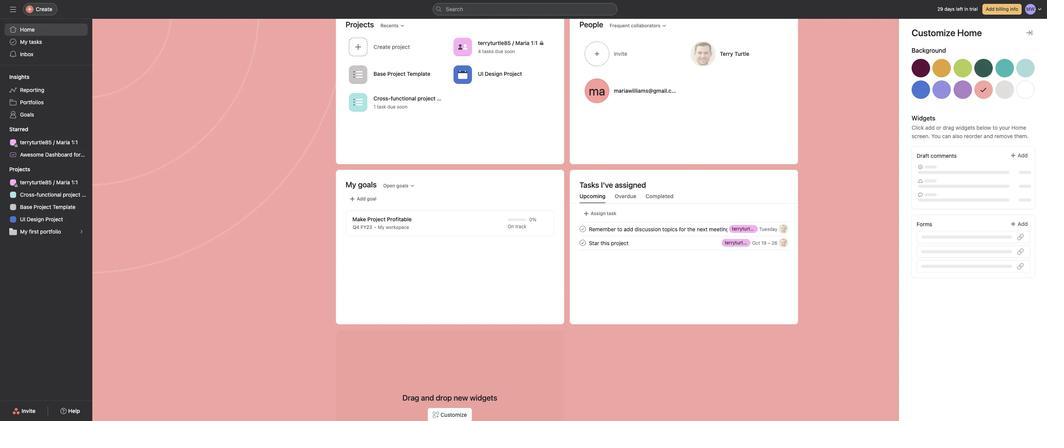 Task type: locate. For each thing, give the bounding box(es) containing it.
my up inbox at the top left of the page
[[20, 39, 28, 45]]

1 vertical spatial design
[[27, 216, 44, 223]]

portfolios
[[20, 99, 44, 105]]

project down 4 tasks due soon
[[504, 70, 522, 77]]

project inside cross-functional project plan 1 task due soon
[[418, 95, 436, 102]]

0 horizontal spatial invite
[[22, 408, 35, 414]]

0 vertical spatial add button
[[1006, 149, 1034, 162]]

global element
[[0, 19, 92, 65]]

cross- down projects dropdown button at top left
[[20, 191, 37, 198]]

0 vertical spatial soon
[[505, 49, 515, 54]]

19
[[762, 240, 767, 246]]

open goals button
[[380, 180, 418, 191]]

template up cross-functional project plan 1 task due soon on the left top of page
[[407, 70, 431, 77]]

terryturtle85 / maria 1:1 inside starred element
[[20, 139, 78, 146]]

the
[[688, 226, 696, 232]]

0 horizontal spatial to
[[618, 226, 623, 232]]

awesome dashboard for new project link
[[5, 149, 112, 161]]

project inside make project profitable q4 fy23 • my workspace
[[368, 216, 386, 223]]

my inside make project profitable q4 fy23 • my workspace
[[378, 224, 385, 230]]

ui design project link down 4 tasks due soon
[[450, 63, 555, 87]]

people
[[580, 20, 604, 29]]

0 vertical spatial completed image
[[578, 224, 588, 234]]

maria up "awesome dashboard for new project"
[[56, 139, 70, 146]]

soon
[[505, 49, 515, 54], [397, 104, 408, 110]]

0 horizontal spatial task
[[377, 104, 386, 110]]

add
[[926, 124, 936, 131], [624, 226, 634, 232]]

soon inside cross-functional project plan 1 task due soon
[[397, 104, 408, 110]]

terryturtle85 / maria 1:1 up cross-functional project plan link
[[20, 179, 78, 186]]

functional inside cross-functional project plan 1 task due soon
[[391, 95, 416, 102]]

terry turtle button
[[686, 37, 789, 71]]

insights button
[[0, 73, 29, 81]]

1 vertical spatial to
[[618, 226, 623, 232]]

1:1 up cross-functional project plan
[[71, 179, 78, 186]]

1 horizontal spatial base
[[374, 70, 386, 77]]

/ up 19
[[762, 226, 763, 232]]

goals
[[20, 111, 34, 118]]

due right the 1
[[388, 104, 396, 110]]

cross- up the 1
[[374, 95, 391, 102]]

plan for cross-functional project plan
[[82, 191, 92, 198]]

click add or drag widgets below to your home screen. you can also reorder and remove them.
[[912, 124, 1029, 139]]

tuesday button
[[760, 226, 778, 232]]

1 vertical spatial add
[[624, 226, 634, 232]]

and down "below"
[[985, 133, 994, 139]]

tt button right 26
[[779, 238, 789, 248]]

cross- inside the projects element
[[20, 191, 37, 198]]

terryturtle85 / maria 1:1 link up cross-functional project plan
[[5, 176, 88, 189]]

add left the discussion
[[624, 226, 634, 232]]

trial
[[970, 6, 979, 12]]

project inside cross-functional project plan link
[[63, 191, 80, 198]]

home up them.
[[1012, 124, 1027, 131]]

frequent collaborators button
[[607, 20, 671, 31]]

profitable
[[387, 216, 412, 223]]

project down the create project link
[[388, 70, 406, 77]]

completed checkbox left remember
[[578, 224, 588, 234]]

soon right 4
[[505, 49, 515, 54]]

1 horizontal spatial task
[[607, 211, 617, 216]]

create
[[36, 6, 52, 12]]

ui design project up my first portfolio
[[20, 216, 63, 223]]

1 vertical spatial base project template
[[20, 204, 76, 210]]

1:1 up "awesome dashboard for new project"
[[71, 139, 78, 146]]

goals
[[397, 183, 409, 188]]

my inside the projects element
[[20, 228, 28, 235]]

functional inside the projects element
[[37, 191, 61, 198]]

task right assign in the right of the page
[[607, 211, 617, 216]]

base project template down cross-functional project plan link
[[20, 204, 76, 210]]

/
[[513, 40, 514, 46], [53, 139, 55, 146], [53, 179, 55, 186], [762, 226, 763, 232], [754, 240, 756, 246]]

tt right tuesday button
[[781, 226, 787, 232]]

and inside click add or drag widgets below to your home screen. you can also reorder and remove them.
[[985, 133, 994, 139]]

screen.
[[912, 133, 931, 139]]

base project template down the create project link
[[374, 70, 431, 77]]

next
[[697, 226, 708, 232]]

my for my tasks
[[20, 39, 28, 45]]

and left 'drop' at the bottom of page
[[421, 393, 434, 402]]

1 horizontal spatial project
[[418, 95, 436, 102]]

ui design project inside the projects element
[[20, 216, 63, 223]]

maria inside the projects element
[[56, 179, 70, 186]]

base project template link down cross-functional project plan
[[5, 201, 88, 213]]

add goal button
[[346, 194, 380, 204]]

1 horizontal spatial base project template
[[374, 70, 431, 77]]

terryturtle85 up oct
[[732, 226, 760, 232]]

1 vertical spatial add button
[[1006, 217, 1034, 231]]

projects left recents
[[346, 20, 374, 29]]

terryturtle85 down meeting on the right
[[725, 240, 753, 246]]

0 vertical spatial base project template
[[374, 70, 431, 77]]

0 vertical spatial tt
[[781, 226, 787, 232]]

0 vertical spatial ui design project
[[478, 70, 522, 77]]

1 vertical spatial soon
[[397, 104, 408, 110]]

completed button
[[646, 193, 674, 203]]

cross- for cross-functional project plan
[[20, 191, 37, 198]]

ui right the "calendar" image
[[478, 70, 484, 77]]

1 add button from the top
[[1006, 149, 1034, 162]]

1 vertical spatial tt
[[781, 240, 787, 246]]

plan for cross-functional project plan 1 task due soon
[[437, 95, 448, 102]]

drag and drop new widgets
[[403, 393, 498, 402]]

click
[[912, 124, 925, 131]]

Completed checkbox
[[578, 224, 588, 234], [578, 238, 588, 248]]

tt for star this project
[[781, 240, 787, 246]]

for
[[74, 151, 81, 158], [679, 226, 686, 232]]

inbox
[[20, 51, 34, 57]]

my
[[20, 39, 28, 45], [378, 224, 385, 230], [20, 228, 28, 235]]

soon right the 1
[[397, 104, 408, 110]]

base right list icon
[[374, 70, 386, 77]]

1 vertical spatial cross-
[[20, 191, 37, 198]]

0 vertical spatial plan
[[437, 95, 448, 102]]

terryturtle85 / maria 1:1 link up oct
[[729, 225, 783, 233]]

tasks up inbox at the top left of the page
[[29, 39, 42, 45]]

1 horizontal spatial to
[[994, 124, 999, 131]]

1 vertical spatial for
[[679, 226, 686, 232]]

1 tt from the top
[[781, 226, 787, 232]]

terryturtle85 / maria 1:1 link up dashboard
[[5, 136, 88, 149]]

1 horizontal spatial ui
[[478, 70, 484, 77]]

ui design project down 4 tasks due soon
[[478, 70, 522, 77]]

inbox link
[[5, 48, 88, 60]]

widgets
[[912, 115, 936, 122]]

/ up dashboard
[[53, 139, 55, 146]]

drop
[[436, 393, 452, 402]]

completed image left star
[[578, 238, 588, 248]]

tasks
[[29, 39, 42, 45], [482, 49, 494, 54]]

1 vertical spatial completed image
[[578, 238, 588, 248]]

2 add button from the top
[[1006, 217, 1034, 231]]

1 vertical spatial base project template link
[[5, 201, 88, 213]]

0 horizontal spatial ui design project link
[[5, 213, 88, 226]]

0 vertical spatial invite
[[614, 50, 628, 57]]

create project
[[374, 43, 410, 50]]

0 horizontal spatial base project template link
[[5, 201, 88, 213]]

4
[[478, 49, 481, 54]]

/ left 19
[[754, 240, 756, 246]]

1 horizontal spatial add
[[926, 124, 936, 131]]

cross- for cross-functional project plan 1 task due soon
[[374, 95, 391, 102]]

template down cross-functional project plan
[[53, 204, 76, 210]]

due inside cross-functional project plan 1 task due soon
[[388, 104, 396, 110]]

search list box
[[433, 3, 618, 15]]

0 horizontal spatial tasks
[[29, 39, 42, 45]]

1 vertical spatial invite
[[22, 408, 35, 414]]

terryturtle85 / maria 1:1 up awesome dashboard for new project link
[[20, 139, 78, 146]]

2 horizontal spatial project
[[611, 240, 629, 246]]

0 vertical spatial base project template link
[[346, 63, 450, 87]]

0 vertical spatial and
[[985, 133, 994, 139]]

0 vertical spatial tt button
[[779, 224, 789, 234]]

projects element
[[0, 162, 92, 239]]

1 horizontal spatial soon
[[505, 49, 515, 54]]

maria
[[516, 40, 530, 46], [56, 139, 70, 146], [56, 179, 70, 186], [764, 226, 776, 232], [757, 240, 769, 246]]

project inside starred element
[[95, 151, 112, 158]]

0 horizontal spatial due
[[388, 104, 396, 110]]

search button
[[433, 3, 618, 15]]

terryturtle85 inside starred element
[[20, 139, 52, 146]]

1 vertical spatial completed checkbox
[[578, 238, 588, 248]]

1
[[374, 104, 376, 110]]

q4
[[353, 224, 359, 230]]

0 vertical spatial tasks
[[29, 39, 42, 45]]

/ up cross-functional project plan
[[53, 179, 55, 186]]

1 vertical spatial tt button
[[779, 238, 789, 248]]

1 vertical spatial and
[[421, 393, 434, 402]]

invite
[[614, 50, 628, 57], [22, 408, 35, 414]]

1 horizontal spatial and
[[985, 133, 994, 139]]

base project template link down the create project link
[[346, 63, 450, 87]]

functional for cross-functional project plan 1 task due soon
[[391, 95, 416, 102]]

template inside the projects element
[[53, 204, 76, 210]]

base down cross-functional project plan link
[[20, 204, 32, 210]]

open goals
[[384, 183, 409, 188]]

/ inside starred element
[[53, 139, 55, 146]]

completed checkbox for star
[[578, 238, 588, 248]]

1 vertical spatial projects
[[9, 166, 30, 172]]

1 completed checkbox from the top
[[578, 224, 588, 234]]

1 vertical spatial ui
[[20, 216, 25, 223]]

•
[[374, 224, 376, 230]]

tasks
[[580, 181, 600, 189]]

home up my tasks
[[20, 26, 35, 33]]

0 vertical spatial cross-
[[374, 95, 391, 102]]

terryturtle85 inside the projects element
[[20, 179, 52, 186]]

1 horizontal spatial projects
[[346, 20, 374, 29]]

calendar image
[[458, 70, 467, 79]]

1 horizontal spatial tasks
[[482, 49, 494, 54]]

project for cross-functional project plan 1 task due soon
[[418, 95, 436, 102]]

1 vertical spatial template
[[53, 204, 76, 210]]

insights
[[9, 74, 29, 80]]

1 horizontal spatial invite
[[614, 50, 628, 57]]

0 vertical spatial to
[[994, 124, 999, 131]]

forms
[[917, 221, 933, 228]]

terryturtle85 / maria 1:1 down tuesday button
[[725, 240, 776, 246]]

due right 4
[[495, 49, 503, 54]]

add inside add billing info button
[[987, 6, 995, 12]]

add
[[987, 6, 995, 12], [1019, 152, 1029, 159], [357, 196, 366, 202], [1019, 221, 1029, 227]]

0 vertical spatial design
[[485, 70, 503, 77]]

maria up cross-functional project plan
[[56, 179, 70, 186]]

ui up my first portfolio
[[20, 216, 25, 223]]

task
[[377, 104, 386, 110], [607, 211, 617, 216]]

0 vertical spatial for
[[74, 151, 81, 158]]

2 completed image from the top
[[578, 238, 588, 248]]

1:1 inside starred element
[[71, 139, 78, 146]]

remove
[[995, 133, 1014, 139]]

project right new
[[95, 151, 112, 158]]

terryturtle85
[[478, 40, 511, 46], [20, 139, 52, 146], [20, 179, 52, 186], [732, 226, 760, 232], [725, 240, 753, 246]]

2 vertical spatial project
[[611, 240, 629, 246]]

mariawilliams@gmail.com button
[[580, 74, 683, 108]]

0 vertical spatial task
[[377, 104, 386, 110]]

0 vertical spatial ui
[[478, 70, 484, 77]]

1 vertical spatial ui design project
[[20, 216, 63, 223]]

1 vertical spatial plan
[[82, 191, 92, 198]]

1 vertical spatial tasks
[[482, 49, 494, 54]]

tt
[[781, 226, 787, 232], [781, 240, 787, 246]]

tasks for 4
[[482, 49, 494, 54]]

maria inside starred element
[[56, 139, 70, 146]]

to right remember
[[618, 226, 623, 232]]

1 horizontal spatial cross-
[[374, 95, 391, 102]]

insights element
[[0, 70, 92, 122]]

terry turtle
[[720, 50, 750, 57]]

and
[[985, 133, 994, 139], [421, 393, 434, 402]]

completed
[[646, 193, 674, 199]]

0 horizontal spatial ui
[[20, 216, 25, 223]]

for left new
[[74, 151, 81, 158]]

1 horizontal spatial plan
[[437, 95, 448, 102]]

completed image for remember
[[578, 224, 588, 234]]

1 completed image from the top
[[578, 224, 588, 234]]

2 tt from the top
[[781, 240, 787, 246]]

home link
[[5, 23, 88, 36]]

below
[[977, 124, 992, 131]]

–
[[768, 240, 771, 246]]

1 horizontal spatial ui design project link
[[450, 63, 555, 87]]

topics
[[663, 226, 678, 232]]

mariawilliams@gmail.com
[[614, 87, 680, 94]]

1 vertical spatial project
[[63, 191, 80, 198]]

base project template link for bottom ui design project link
[[5, 201, 88, 213]]

0 vertical spatial functional
[[391, 95, 416, 102]]

star this project
[[589, 240, 629, 246]]

ui
[[478, 70, 484, 77], [20, 216, 25, 223]]

0 horizontal spatial template
[[53, 204, 76, 210]]

terryturtle85 up awesome
[[20, 139, 52, 146]]

hide sidebar image
[[10, 6, 16, 12]]

0 horizontal spatial base project template
[[20, 204, 76, 210]]

to left your
[[994, 124, 999, 131]]

2 completed checkbox from the top
[[578, 238, 588, 248]]

0 horizontal spatial base
[[20, 204, 32, 210]]

0 horizontal spatial plan
[[82, 191, 92, 198]]

0 vertical spatial completed checkbox
[[578, 224, 588, 234]]

my inside global element
[[20, 39, 28, 45]]

task right the 1
[[377, 104, 386, 110]]

2 tt button from the top
[[779, 238, 789, 248]]

invite button
[[580, 37, 683, 71]]

1 horizontal spatial due
[[495, 49, 503, 54]]

task inside button
[[607, 211, 617, 216]]

recents button
[[377, 20, 408, 31]]

1 horizontal spatial functional
[[391, 95, 416, 102]]

ui design project link up the portfolio
[[5, 213, 88, 226]]

frequent collaborators
[[610, 23, 661, 28]]

add left or
[[926, 124, 936, 131]]

0 horizontal spatial projects
[[9, 166, 30, 172]]

plan inside cross-functional project plan 1 task due soon
[[437, 95, 448, 102]]

cross-functional project plan 1 task due soon
[[374, 95, 448, 110]]

for left the
[[679, 226, 686, 232]]

list image
[[354, 70, 363, 79]]

starred element
[[0, 122, 112, 162]]

1 vertical spatial due
[[388, 104, 396, 110]]

add inside 'add goal' button
[[357, 196, 366, 202]]

0 vertical spatial home
[[20, 26, 35, 33]]

left
[[957, 6, 964, 12]]

completed image left remember
[[578, 224, 588, 234]]

workspace
[[386, 224, 409, 230]]

my left first
[[20, 228, 28, 235]]

projects down awesome
[[9, 166, 30, 172]]

plan inside the projects element
[[82, 191, 92, 198]]

1 horizontal spatial base project template link
[[346, 63, 450, 87]]

0 horizontal spatial project
[[63, 191, 80, 198]]

tasks inside global element
[[29, 39, 42, 45]]

on
[[508, 224, 514, 229]]

background option group
[[912, 59, 1036, 102]]

1 vertical spatial functional
[[37, 191, 61, 198]]

cross- inside cross-functional project plan 1 task due soon
[[374, 95, 391, 102]]

tasks right 4
[[482, 49, 494, 54]]

terryturtle85 / maria 1:1
[[478, 40, 538, 46], [20, 139, 78, 146], [20, 179, 78, 186], [732, 226, 783, 232], [725, 240, 776, 246]]

1 vertical spatial task
[[607, 211, 617, 216]]

project down cross-functional project plan link
[[34, 204, 51, 210]]

completed image
[[578, 224, 588, 234], [578, 238, 588, 248]]

background
[[912, 47, 947, 54]]

0 horizontal spatial soon
[[397, 104, 408, 110]]

tuesday
[[760, 226, 778, 232]]

customize
[[441, 412, 467, 418]]

tt right 26
[[781, 240, 787, 246]]

create button
[[23, 3, 57, 15]]

1 vertical spatial ui design project link
[[5, 213, 88, 226]]

to inside click add or drag widgets below to your home screen. you can also reorder and remove them.
[[994, 124, 999, 131]]

1 vertical spatial home
[[1012, 124, 1027, 131]]

0 horizontal spatial cross-
[[20, 191, 37, 198]]

0 vertical spatial projects
[[346, 20, 374, 29]]

terryturtle85 up cross-functional project plan link
[[20, 179, 52, 186]]

design up first
[[27, 216, 44, 223]]

project up •
[[368, 216, 386, 223]]

my right •
[[378, 224, 385, 230]]

0 horizontal spatial ui design project
[[20, 216, 63, 223]]

1 tt button from the top
[[779, 224, 789, 234]]

design down 4 tasks due soon
[[485, 70, 503, 77]]

tt button right tuesday button
[[779, 224, 789, 234]]

1 horizontal spatial home
[[1012, 124, 1027, 131]]

0 horizontal spatial for
[[74, 151, 81, 158]]

my goals
[[346, 180, 377, 189]]

add inside click add or drag widgets below to your home screen. you can also reorder and remove them.
[[926, 124, 936, 131]]

0 vertical spatial template
[[407, 70, 431, 77]]

terryturtle85 / maria 1:1 link down tuesday
[[722, 239, 776, 247]]

0 vertical spatial project
[[418, 95, 436, 102]]

ui inside the projects element
[[20, 216, 25, 223]]

home inside click add or drag widgets below to your home screen. you can also reorder and remove them.
[[1012, 124, 1027, 131]]

awesome
[[20, 151, 44, 158]]

terryturtle85 / maria 1:1 link inside starred element
[[5, 136, 88, 149]]

0 horizontal spatial home
[[20, 26, 35, 33]]

1:1 right 19
[[770, 240, 776, 246]]

0 vertical spatial base
[[374, 70, 386, 77]]

completed checkbox left star
[[578, 238, 588, 248]]



Task type: vqa. For each thing, say whether or not it's contained in the screenshot.
Q4 FY23 dropdown button
yes



Task type: describe. For each thing, give the bounding box(es) containing it.
them.
[[1015, 133, 1029, 139]]

assign task button
[[580, 208, 620, 219]]

upcoming
[[580, 193, 606, 199]]

task inside cross-functional project plan 1 task due soon
[[377, 104, 386, 110]]

fy23
[[361, 224, 372, 230]]

remember to add discussion topics for the next meeting
[[589, 226, 730, 232]]

open
[[384, 183, 395, 188]]

draft comments
[[917, 152, 958, 159]]

1 horizontal spatial template
[[407, 70, 431, 77]]

4 tasks due soon
[[478, 49, 515, 54]]

my first portfolio
[[20, 228, 61, 235]]

design inside the projects element
[[27, 216, 44, 223]]

add button for forms
[[1006, 217, 1034, 231]]

assign task
[[591, 211, 617, 216]]

terryturtle85 / maria 1:1 up 4 tasks due soon
[[478, 40, 538, 46]]

1 horizontal spatial ui design project
[[478, 70, 522, 77]]

list image
[[354, 98, 363, 107]]

completed checkbox for remember
[[578, 224, 588, 234]]

my for my first portfolio
[[20, 228, 28, 235]]

cross-functional project plan link
[[5, 189, 92, 201]]

1 horizontal spatial for
[[679, 226, 686, 232]]

remember
[[589, 226, 616, 232]]

base project template inside the projects element
[[20, 204, 76, 210]]

home inside global element
[[20, 26, 35, 33]]

track
[[516, 224, 527, 229]]

1:1 inside the projects element
[[71, 179, 78, 186]]

projects inside dropdown button
[[9, 166, 30, 172]]

new widgets
[[454, 393, 498, 402]]

my first portfolio link
[[5, 226, 88, 238]]

make project profitable q4 fy23 • my workspace
[[352, 216, 412, 230]]

collaborators
[[632, 23, 661, 28]]

tasks i've assigned
[[580, 181, 647, 189]]

1:1 down 'search' list box
[[531, 40, 538, 46]]

0 horizontal spatial add
[[624, 226, 634, 232]]

upcoming button
[[580, 193, 606, 203]]

terryturtle85 up 4 tasks due soon
[[478, 40, 511, 46]]

q4 fy23 button
[[351, 224, 374, 231]]

cross-functional project plan
[[20, 191, 92, 198]]

base inside the projects element
[[20, 204, 32, 210]]

overdue button
[[615, 193, 637, 203]]

tt button for star this project
[[779, 238, 789, 248]]

invite inside invite button
[[22, 408, 35, 414]]

see details, my first portfolio image
[[79, 229, 84, 234]]

your
[[1000, 124, 1011, 131]]

reporting
[[20, 87, 44, 93]]

oct 19 – 26
[[753, 240, 778, 246]]

i've assigned
[[601, 181, 647, 189]]

awesome dashboard for new project
[[20, 151, 112, 158]]

this
[[601, 240, 610, 246]]

new
[[82, 151, 93, 158]]

terryturtle85 / maria 1:1 up oct
[[732, 226, 783, 232]]

invite inside invite dropdown button
[[614, 50, 628, 57]]

tasks for my
[[29, 39, 42, 45]]

for inside starred element
[[74, 151, 81, 158]]

1:1 up 26
[[778, 226, 783, 232]]

widgets
[[956, 124, 976, 131]]

project for cross-functional project plan
[[63, 191, 80, 198]]

goal
[[367, 196, 377, 202]]

tt for remember to add discussion topics for the next meeting
[[781, 226, 787, 232]]

maria left 26
[[757, 240, 769, 246]]

help button
[[56, 404, 85, 418]]

starred button
[[0, 126, 28, 133]]

add goal
[[357, 196, 377, 202]]

on track
[[508, 224, 527, 229]]

1 horizontal spatial design
[[485, 70, 503, 77]]

search
[[446, 6, 464, 12]]

functional for cross-functional project plan
[[37, 191, 61, 198]]

draft
[[917, 152, 930, 159]]

recents
[[381, 23, 399, 28]]

billing
[[997, 6, 1010, 12]]

/ up 4 tasks due soon
[[513, 40, 514, 46]]

discussion
[[635, 226, 661, 232]]

my tasks link
[[5, 36, 88, 48]]

terryturtle85 / maria 1:1 inside the projects element
[[20, 179, 78, 186]]

help
[[68, 408, 80, 414]]

0 vertical spatial ui design project link
[[450, 63, 555, 87]]

reorder
[[965, 133, 983, 139]]

reporting link
[[5, 84, 88, 96]]

/ inside the projects element
[[53, 179, 55, 186]]

26
[[772, 240, 778, 246]]

meeting
[[709, 226, 730, 232]]

0 vertical spatial due
[[495, 49, 503, 54]]

create project link
[[346, 35, 450, 60]]

project for star this project
[[611, 240, 629, 246]]

can
[[943, 133, 952, 139]]

days
[[945, 6, 955, 12]]

project up the portfolio
[[45, 216, 63, 223]]

customize home
[[912, 27, 983, 38]]

completed image for star
[[578, 238, 588, 248]]

you
[[932, 133, 941, 139]]

maria down 'search' list box
[[516, 40, 530, 46]]

star
[[589, 240, 599, 246]]

close customization pane image
[[1027, 30, 1033, 36]]

info
[[1011, 6, 1019, 12]]

frequent
[[610, 23, 630, 28]]

invite button
[[7, 404, 40, 418]]

make
[[352, 216, 366, 223]]

tt button for remember to add discussion topics for the next meeting
[[779, 224, 789, 234]]

add button for draft comments
[[1006, 149, 1034, 162]]

maria up –
[[764, 226, 776, 232]]

first
[[29, 228, 39, 235]]

people image
[[458, 42, 467, 51]]

dashboard
[[45, 151, 72, 158]]

add billing info
[[987, 6, 1019, 12]]

portfolios link
[[5, 96, 88, 109]]

base project template link for the topmost ui design project link
[[346, 63, 450, 87]]

0 horizontal spatial and
[[421, 393, 434, 402]]

oct
[[753, 240, 760, 246]]



